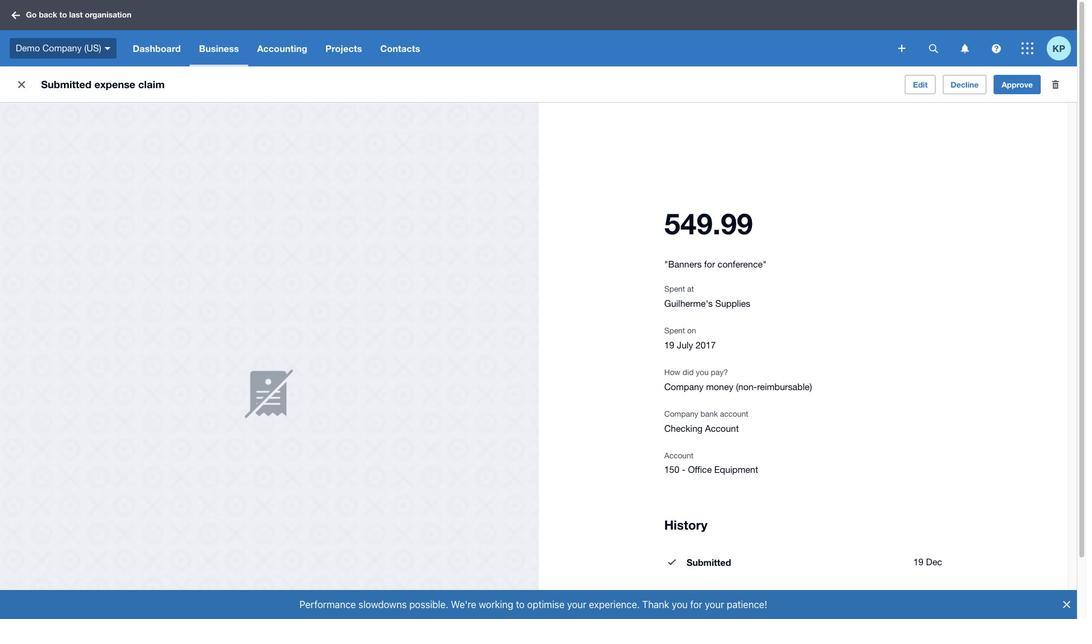 Task type: locate. For each thing, give the bounding box(es) containing it.
19 inside spent on 19 july 2017
[[665, 340, 675, 351]]

1 vertical spatial spent
[[665, 327, 686, 336]]

dashboard
[[133, 43, 181, 54]]

0 vertical spatial spent
[[665, 285, 686, 294]]

company inside popup button
[[42, 43, 82, 53]]

accounting button
[[248, 30, 317, 66]]

account
[[706, 424, 739, 434], [665, 452, 694, 461]]

0 horizontal spatial account
[[665, 452, 694, 461]]

money
[[707, 382, 734, 392]]

checking
[[665, 424, 703, 434]]

account down account
[[706, 424, 739, 434]]

svg image
[[929, 44, 938, 53], [961, 44, 969, 53], [899, 45, 906, 52], [104, 47, 110, 50]]

2017
[[696, 340, 716, 351]]

spent left at
[[665, 285, 686, 294]]

spent on 19 july 2017
[[665, 327, 716, 351]]

company up checking
[[665, 410, 699, 419]]

company down did
[[665, 382, 704, 392]]

-
[[682, 465, 686, 475]]

account
[[720, 410, 749, 419]]

"banners
[[665, 259, 702, 270]]

19
[[665, 340, 675, 351], [914, 557, 924, 568]]

company
[[42, 43, 82, 53], [665, 382, 704, 392], [665, 410, 699, 419]]

submitted down history
[[687, 557, 732, 568]]

kp button
[[1047, 30, 1078, 66]]

banner
[[0, 0, 1078, 66]]

edit
[[914, 80, 928, 89]]

0 horizontal spatial svg image
[[11, 11, 20, 19]]

contacts
[[380, 43, 421, 54]]

spent for 19
[[665, 327, 686, 336]]

did
[[683, 368, 694, 377]]

2 horizontal spatial svg image
[[1022, 42, 1034, 54]]

0 vertical spatial 19
[[665, 340, 675, 351]]

2 spent from the top
[[665, 327, 686, 336]]

spent
[[665, 285, 686, 294], [665, 327, 686, 336]]

1 horizontal spatial 19
[[914, 557, 924, 568]]

company left (us)
[[42, 43, 82, 53]]

you
[[696, 368, 709, 377]]

svg image
[[11, 11, 20, 19], [1022, 42, 1034, 54], [992, 44, 1001, 53]]

how
[[665, 368, 681, 377]]

1 spent from the top
[[665, 285, 686, 294]]

dec
[[927, 557, 943, 568]]

0 vertical spatial submitted
[[41, 78, 92, 91]]

account up - on the right
[[665, 452, 694, 461]]

pay?
[[711, 368, 728, 377]]

approve button
[[994, 75, 1041, 94]]

history
[[665, 518, 708, 533]]

july
[[677, 340, 694, 351]]

bank
[[701, 410, 718, 419]]

svg image inside go back to last organisation 'link'
[[11, 11, 20, 19]]

0 vertical spatial company
[[42, 43, 82, 53]]

1 vertical spatial account
[[665, 452, 694, 461]]

1 vertical spatial company
[[665, 382, 704, 392]]

accounting
[[257, 43, 308, 54]]

svg image left kp
[[1022, 42, 1034, 54]]

projects button
[[317, 30, 371, 66]]

1 horizontal spatial submitted
[[687, 557, 732, 568]]

svg image up approve button at right
[[992, 44, 1001, 53]]

at
[[688, 285, 694, 294]]

company bank account checking account
[[665, 410, 749, 434]]

last
[[69, 10, 83, 19]]

svg image left go
[[11, 11, 20, 19]]

0 vertical spatial account
[[706, 424, 739, 434]]

1 horizontal spatial account
[[706, 424, 739, 434]]

19 left dec
[[914, 557, 924, 568]]

dialog
[[0, 591, 1087, 620]]

account inside company bank account checking account
[[706, 424, 739, 434]]

company inside company bank account checking account
[[665, 410, 699, 419]]

account 150 - office equipment
[[665, 452, 759, 475]]

1 horizontal spatial svg image
[[992, 44, 1001, 53]]

business button
[[190, 30, 248, 66]]

spent inside spent at guilherme's supplies
[[665, 285, 686, 294]]

svg image inside the demo company (us) popup button
[[104, 47, 110, 50]]

submitted expense claim
[[41, 78, 165, 91]]

spent left on
[[665, 327, 686, 336]]

0 horizontal spatial submitted
[[41, 78, 92, 91]]

spent inside spent on 19 july 2017
[[665, 327, 686, 336]]

19 left july
[[665, 340, 675, 351]]

1 vertical spatial submitted
[[687, 557, 732, 568]]

0 horizontal spatial 19
[[665, 340, 675, 351]]

kp
[[1053, 43, 1066, 53]]

2 vertical spatial company
[[665, 410, 699, 419]]

submitted down the demo company (us) popup button
[[41, 78, 92, 91]]

submitted
[[41, 78, 92, 91], [687, 557, 732, 568]]



Task type: vqa. For each thing, say whether or not it's contained in the screenshot.
'chart of accounts add, edit, archive, delete, import or export your accounts'
no



Task type: describe. For each thing, give the bounding box(es) containing it.
close image
[[10, 73, 34, 97]]

expense
[[94, 78, 135, 91]]

submitted for submitted
[[687, 557, 732, 568]]

go back to last organisation
[[26, 10, 132, 19]]

on
[[688, 327, 697, 336]]

for
[[705, 259, 716, 270]]

19 dec
[[914, 557, 943, 568]]

go
[[26, 10, 37, 19]]

(non-
[[736, 382, 758, 392]]

how did you pay? company money (non-reimbursable)
[[665, 368, 813, 392]]

guilherme's
[[665, 299, 713, 309]]

approve
[[1002, 80, 1034, 89]]

decline
[[951, 80, 979, 89]]

back
[[39, 10, 57, 19]]

150
[[665, 465, 680, 475]]

company inside how did you pay? company money (non-reimbursable)
[[665, 382, 704, 392]]

projects
[[326, 43, 362, 54]]

dashboard link
[[124, 30, 190, 66]]

claim
[[138, 78, 165, 91]]

conference"
[[718, 259, 767, 270]]

equipment
[[715, 465, 759, 475]]

549.99
[[665, 206, 753, 241]]

office
[[688, 465, 712, 475]]

account inside account 150 - office equipment
[[665, 452, 694, 461]]

(us)
[[84, 43, 101, 53]]

demo
[[16, 43, 40, 53]]

demo company (us)
[[16, 43, 101, 53]]

decline button
[[943, 75, 987, 94]]

delete image
[[1044, 73, 1068, 97]]

spent at guilherme's supplies
[[665, 285, 751, 309]]

"banners for conference"
[[665, 259, 767, 270]]

submitted for submitted expense claim
[[41, 78, 92, 91]]

demo company (us) button
[[0, 30, 124, 66]]

contacts button
[[371, 30, 430, 66]]

to
[[59, 10, 67, 19]]

spent for guilherme's
[[665, 285, 686, 294]]

edit button
[[906, 75, 936, 94]]

organisation
[[85, 10, 132, 19]]

1 vertical spatial 19
[[914, 557, 924, 568]]

business
[[199, 43, 239, 54]]

reimbursable)
[[758, 382, 813, 392]]

go back to last organisation link
[[7, 4, 139, 26]]

banner containing kp
[[0, 0, 1078, 66]]

supplies
[[716, 299, 751, 309]]



